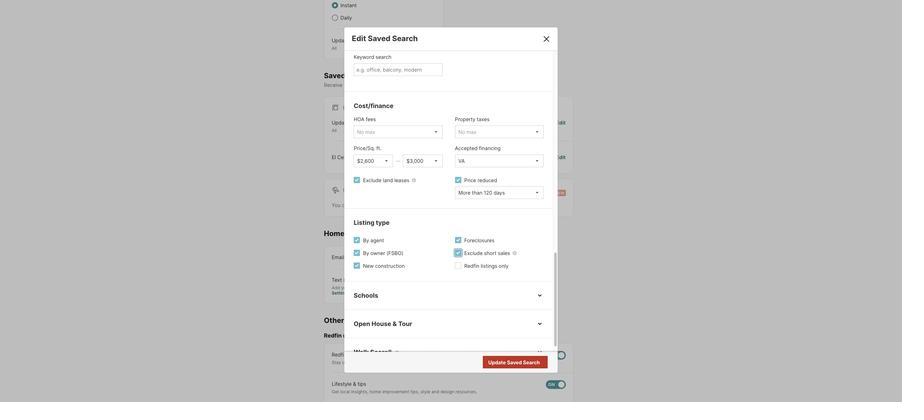Task type: describe. For each thing, give the bounding box(es) containing it.
can
[[342, 202, 351, 209]]

number
[[366, 285, 382, 291]]

a
[[466, 360, 469, 366]]

el cerrito test 1
[[332, 154, 369, 161]]

home
[[324, 230, 345, 238]]

list box up financing
[[455, 126, 544, 139]]

receive
[[324, 82, 343, 88]]

exclude for exclude land leases
[[363, 178, 382, 184]]

walk
[[354, 349, 369, 357]]

accepted
[[455, 146, 478, 152]]

exclude short sales
[[464, 251, 510, 257]]

by owner (fsbo)
[[363, 251, 403, 257]]

edit for edit button for no emails
[[556, 154, 566, 161]]

listings
[[481, 263, 498, 270]]

on for searches
[[406, 82, 412, 88]]

saved searches receive timely notifications based on your preferred search filters.
[[324, 71, 480, 88]]

account
[[388, 285, 406, 291]]

(sms)
[[343, 277, 358, 283]]

saved inside saved searches receive timely notifications based on your preferred search filters.
[[324, 71, 346, 80]]

no for no emails
[[508, 154, 515, 161]]

search inside dialog
[[376, 54, 392, 60]]

update saved search
[[488, 360, 540, 366]]

2 types from the top
[[351, 120, 364, 126]]

rent
[[354, 187, 368, 194]]

price
[[464, 178, 476, 184]]

short
[[484, 251, 497, 257]]

1 vertical spatial your
[[341, 285, 351, 291]]

instant
[[341, 2, 357, 8]]

reduced
[[478, 178, 497, 184]]

searches inside saved searches receive timely notifications based on your preferred search filters.
[[347, 71, 380, 80]]

walk score® link
[[354, 348, 544, 358]]

—
[[396, 159, 400, 164]]

edit button for update types
[[556, 119, 566, 133]]

e.g. office, balcony, modern text field
[[357, 67, 440, 73]]

add your phone number in
[[332, 285, 388, 291]]

edit saved search dialog
[[344, 0, 558, 373]]

how
[[428, 360, 437, 366]]

edit button for no emails
[[556, 154, 566, 161]]

resources.
[[456, 390, 477, 395]]

redfin listings only
[[464, 263, 509, 270]]

& inside lifestyle & tips get local insights, home improvement tips, style and design resources.
[[353, 382, 356, 388]]

house
[[372, 321, 391, 328]]

redfin updates
[[324, 333, 366, 340]]

price/sq.
[[354, 146, 375, 152]]

based
[[390, 82, 405, 88]]

daily
[[341, 15, 352, 21]]

results
[[523, 360, 540, 367]]

you can create saved searches while searching for
[[332, 202, 454, 209]]

leases
[[394, 178, 410, 184]]

your inside saved searches receive timely notifications based on your preferred search filters.
[[413, 82, 424, 88]]

search inside saved searches receive timely notifications based on your preferred search filters.
[[448, 82, 464, 88]]

tour
[[398, 321, 412, 328]]

list box down financing
[[455, 155, 544, 168]]

keyword
[[354, 54, 374, 60]]

property
[[455, 116, 476, 123]]

hoa
[[354, 116, 365, 123]]

text (sms)
[[332, 277, 358, 283]]

1
[[367, 154, 369, 161]]

test
[[355, 154, 365, 161]]

no emails
[[508, 154, 531, 161]]

& inside edit saved search dialog
[[393, 321, 397, 328]]

improvement
[[382, 390, 409, 395]]

update inside update saved search button
[[488, 360, 506, 366]]

0 vertical spatial update
[[332, 37, 349, 44]]

redfin for redfin listings only
[[464, 263, 480, 270]]

home
[[370, 390, 381, 395]]

exclude land leases
[[363, 178, 410, 184]]

other emails
[[324, 317, 369, 325]]

exclude for exclude short sales
[[464, 251, 483, 257]]

connect
[[493, 360, 510, 366]]

notifications
[[360, 82, 389, 88]]

no results button
[[508, 357, 547, 370]]

list box up ft.
[[354, 126, 443, 139]]

edit for update types's edit button
[[556, 120, 566, 126]]

by for by agent
[[363, 238, 369, 244]]

home tours
[[324, 230, 365, 238]]

agent.
[[527, 360, 540, 366]]

in
[[383, 285, 387, 291]]

hoa fees
[[354, 116, 376, 123]]

emails for other emails
[[346, 317, 369, 325]]

1 update types all from the top
[[332, 37, 364, 51]]

sale
[[354, 105, 367, 111]]

open house & tour
[[354, 321, 412, 328]]

account settings
[[332, 285, 406, 296]]

el
[[332, 154, 336, 161]]

features,
[[409, 360, 427, 366]]

for rent
[[343, 187, 368, 194]]

edit saved search element
[[352, 34, 535, 43]]

listing type
[[354, 219, 390, 227]]

search for edit saved search
[[392, 34, 418, 43]]

searching
[[421, 202, 444, 209]]

or
[[453, 360, 457, 366]]

no for no results
[[515, 360, 522, 367]]

redfin inside redfin news stay up to date on redfin's tools and features, how to buy or sell a home, and connect with an agent.
[[332, 352, 347, 358]]

stay
[[332, 360, 341, 366]]



Task type: locate. For each thing, give the bounding box(es) containing it.
update types all up "keyword"
[[332, 37, 364, 51]]

(fsbo)
[[387, 251, 403, 257]]

new construction
[[363, 263, 405, 270]]

only
[[499, 263, 509, 270]]

1 vertical spatial by
[[363, 251, 369, 257]]

0 horizontal spatial exclude
[[363, 178, 382, 184]]

update saved search button
[[483, 357, 548, 369]]

open house & tour link
[[354, 320, 544, 329]]

2 vertical spatial redfin
[[332, 352, 347, 358]]

for
[[446, 202, 452, 209]]

preferred
[[425, 82, 447, 88]]

1 vertical spatial update
[[332, 120, 349, 126]]

by left owner
[[363, 251, 369, 257]]

tours
[[346, 230, 365, 238]]

price reduced
[[464, 178, 497, 184]]

on right based
[[406, 82, 412, 88]]

None checkbox
[[546, 352, 566, 360]]

tips,
[[411, 390, 419, 395]]

redfin left listings
[[464, 263, 480, 270]]

Daily radio
[[332, 15, 338, 21]]

0 vertical spatial edit
[[352, 34, 366, 43]]

0 vertical spatial edit button
[[556, 119, 566, 133]]

email
[[332, 254, 344, 261]]

update left the hoa
[[332, 120, 349, 126]]

1 all from the top
[[332, 46, 337, 51]]

for for for rent
[[343, 187, 353, 194]]

edit for edit saved search
[[352, 34, 366, 43]]

update left with
[[488, 360, 506, 366]]

1 vertical spatial edit button
[[556, 154, 566, 161]]

update types all down for sale
[[332, 120, 364, 133]]

all down daily radio
[[332, 46, 337, 51]]

search for update saved search
[[523, 360, 540, 366]]

1 vertical spatial update types all
[[332, 120, 364, 133]]

1 vertical spatial on
[[365, 360, 370, 366]]

1 horizontal spatial to
[[438, 360, 442, 366]]

new
[[363, 263, 374, 270]]

0 horizontal spatial &
[[353, 382, 356, 388]]

on inside saved searches receive timely notifications based on your preferred search filters.
[[406, 82, 412, 88]]

tools
[[389, 360, 399, 366]]

0 vertical spatial search
[[376, 54, 392, 60]]

for left sale
[[343, 105, 353, 111]]

1 vertical spatial all
[[332, 128, 337, 133]]

0 vertical spatial no
[[508, 154, 515, 161]]

lifestyle
[[332, 382, 352, 388]]

lifestyle & tips get local insights, home improvement tips, style and design resources.
[[332, 382, 477, 395]]

type
[[376, 219, 390, 227]]

your
[[413, 82, 424, 88], [341, 285, 351, 291]]

create
[[352, 202, 367, 209]]

listing
[[354, 219, 375, 227]]

update down daily radio
[[332, 37, 349, 44]]

search
[[376, 54, 392, 60], [448, 82, 464, 88]]

redfin news stay up to date on redfin's tools and features, how to buy or sell a home, and connect with an agent.
[[332, 352, 540, 366]]

sell
[[458, 360, 465, 366]]

exclude
[[363, 178, 382, 184], [464, 251, 483, 257]]

saved inside button
[[507, 360, 522, 366]]

1 by from the top
[[363, 238, 369, 244]]

construction
[[375, 263, 405, 270]]

1 horizontal spatial &
[[393, 321, 397, 328]]

1 horizontal spatial your
[[413, 82, 424, 88]]

1 horizontal spatial and
[[432, 390, 440, 395]]

0 horizontal spatial emails
[[346, 317, 369, 325]]

insights,
[[351, 390, 368, 395]]

taxes
[[477, 116, 490, 123]]

& left tips
[[353, 382, 356, 388]]

property taxes
[[455, 116, 490, 123]]

None checkbox
[[416, 277, 436, 285], [546, 381, 566, 390], [416, 277, 436, 285], [546, 381, 566, 390]]

design
[[441, 390, 455, 395]]

agent
[[371, 238, 384, 244]]

1 vertical spatial for
[[343, 187, 353, 194]]

redfin inside edit saved search dialog
[[464, 263, 480, 270]]

Instant radio
[[332, 2, 338, 8]]

to right up
[[349, 360, 353, 366]]

redfin down other
[[324, 333, 342, 340]]

1 vertical spatial no
[[515, 360, 522, 367]]

list box right "—"
[[403, 155, 443, 168]]

types left fees
[[351, 120, 364, 126]]

2 for from the top
[[343, 187, 353, 194]]

search down edit saved search
[[376, 54, 392, 60]]

list box
[[354, 126, 443, 139], [455, 126, 544, 139], [354, 155, 393, 168], [403, 155, 443, 168], [455, 155, 544, 168], [455, 187, 544, 199]]

style
[[421, 390, 431, 395]]

1 horizontal spatial search
[[523, 360, 540, 366]]

on for news
[[365, 360, 370, 366]]

1 horizontal spatial searches
[[384, 202, 406, 209]]

search left filters.
[[448, 82, 464, 88]]

for left rent
[[343, 187, 353, 194]]

text
[[332, 277, 342, 283]]

0 vertical spatial emails
[[516, 154, 531, 161]]

get
[[332, 390, 339, 395]]

sales
[[498, 251, 510, 257]]

1 to from the left
[[349, 360, 353, 366]]

2 update types all from the top
[[332, 120, 364, 133]]

searches up notifications
[[347, 71, 380, 80]]

0 horizontal spatial search
[[392, 34, 418, 43]]

price/sq. ft.
[[354, 146, 382, 152]]

with
[[511, 360, 520, 366]]

redfin for redfin updates
[[324, 333, 342, 340]]

1 horizontal spatial on
[[406, 82, 412, 88]]

1 horizontal spatial search
[[448, 82, 464, 88]]

2 edit button from the top
[[556, 154, 566, 161]]

walk score®
[[354, 349, 392, 357]]

while
[[408, 202, 420, 209]]

exclude down foreclosures
[[464, 251, 483, 257]]

0 vertical spatial your
[[413, 82, 424, 88]]

and right home,
[[484, 360, 492, 366]]

financing
[[479, 146, 501, 152]]

for
[[343, 105, 353, 111], [343, 187, 353, 194]]

and right tools
[[400, 360, 408, 366]]

edit inside dialog
[[352, 34, 366, 43]]

2 by from the top
[[363, 251, 369, 257]]

2 vertical spatial update
[[488, 360, 506, 366]]

buy
[[444, 360, 451, 366]]

schools
[[354, 292, 378, 300]]

foreclosures
[[464, 238, 495, 244]]

date
[[354, 360, 363, 366]]

list box down reduced
[[455, 187, 544, 199]]

1 vertical spatial searches
[[384, 202, 406, 209]]

2 to from the left
[[438, 360, 442, 366]]

1 vertical spatial search
[[448, 82, 464, 88]]

0 horizontal spatial no
[[508, 154, 515, 161]]

1 horizontal spatial no
[[515, 360, 522, 367]]

up
[[342, 360, 347, 366]]

0 vertical spatial types
[[351, 37, 364, 44]]

0 horizontal spatial search
[[376, 54, 392, 60]]

1 horizontal spatial exclude
[[464, 251, 483, 257]]

by for by owner (fsbo)
[[363, 251, 369, 257]]

types up "keyword"
[[351, 37, 364, 44]]

add
[[332, 285, 340, 291]]

news
[[348, 352, 361, 358]]

1 vertical spatial edit
[[556, 120, 566, 126]]

all
[[332, 46, 337, 51], [332, 128, 337, 133]]

score®
[[370, 349, 392, 357]]

2 vertical spatial edit
[[556, 154, 566, 161]]

redfin up the stay
[[332, 352, 347, 358]]

0 vertical spatial for
[[343, 105, 353, 111]]

you
[[332, 202, 341, 209]]

0 horizontal spatial your
[[341, 285, 351, 291]]

exclude up rent
[[363, 178, 382, 184]]

cost/finance
[[354, 102, 394, 110]]

0 vertical spatial search
[[392, 34, 418, 43]]

phone
[[352, 285, 365, 291]]

to left buy at bottom
[[438, 360, 442, 366]]

emails
[[516, 154, 531, 161], [346, 317, 369, 325]]

open
[[354, 321, 370, 328]]

1 vertical spatial types
[[351, 120, 364, 126]]

1 for from the top
[[343, 105, 353, 111]]

0 vertical spatial redfin
[[464, 263, 480, 270]]

0 vertical spatial exclude
[[363, 178, 382, 184]]

0 vertical spatial on
[[406, 82, 412, 88]]

1 vertical spatial search
[[523, 360, 540, 366]]

2 all from the top
[[332, 128, 337, 133]]

land
[[383, 178, 393, 184]]

0 horizontal spatial searches
[[347, 71, 380, 80]]

schools link
[[354, 292, 544, 301]]

1 horizontal spatial emails
[[516, 154, 531, 161]]

ft.
[[377, 146, 382, 152]]

by left agent
[[363, 238, 369, 244]]

1 vertical spatial emails
[[346, 317, 369, 325]]

no results
[[515, 360, 540, 367]]

1 vertical spatial exclude
[[464, 251, 483, 257]]

for sale
[[343, 105, 367, 111]]

account settings link
[[332, 285, 406, 296]]

0 horizontal spatial on
[[365, 360, 370, 366]]

0 horizontal spatial and
[[400, 360, 408, 366]]

0 vertical spatial by
[[363, 238, 369, 244]]

your left preferred
[[413, 82, 424, 88]]

by agent
[[363, 238, 384, 244]]

all up el
[[332, 128, 337, 133]]

0 vertical spatial all
[[332, 46, 337, 51]]

cerrito
[[337, 154, 354, 161]]

settings
[[332, 291, 350, 296]]

and
[[400, 360, 408, 366], [484, 360, 492, 366], [432, 390, 440, 395]]

emails for no emails
[[516, 154, 531, 161]]

1 edit button from the top
[[556, 119, 566, 133]]

for for for sale
[[343, 105, 353, 111]]

no inside button
[[515, 360, 522, 367]]

and inside lifestyle & tips get local insights, home improvement tips, style and design resources.
[[432, 390, 440, 395]]

searches left while at the left bottom of page
[[384, 202, 406, 209]]

0 vertical spatial update types all
[[332, 37, 364, 51]]

1 vertical spatial &
[[353, 382, 356, 388]]

0 vertical spatial searches
[[347, 71, 380, 80]]

owner
[[371, 251, 385, 257]]

2 horizontal spatial and
[[484, 360, 492, 366]]

searches
[[347, 71, 380, 80], [384, 202, 406, 209]]

an
[[521, 360, 526, 366]]

home,
[[470, 360, 483, 366]]

1 vertical spatial redfin
[[324, 333, 342, 340]]

on inside redfin news stay up to date on redfin's tools and features, how to buy or sell a home, and connect with an agent.
[[365, 360, 370, 366]]

and right style
[[432, 390, 440, 395]]

list box down ft.
[[354, 155, 393, 168]]

accepted financing
[[455, 146, 501, 152]]

1 types from the top
[[351, 37, 364, 44]]

& left tour
[[393, 321, 397, 328]]

0 horizontal spatial to
[[349, 360, 353, 366]]

on right date
[[365, 360, 370, 366]]

your up settings
[[341, 285, 351, 291]]

edit button
[[556, 119, 566, 133], [556, 154, 566, 161]]

0 vertical spatial &
[[393, 321, 397, 328]]

search inside update saved search button
[[523, 360, 540, 366]]



Task type: vqa. For each thing, say whether or not it's contained in the screenshot.
open house & tour
yes



